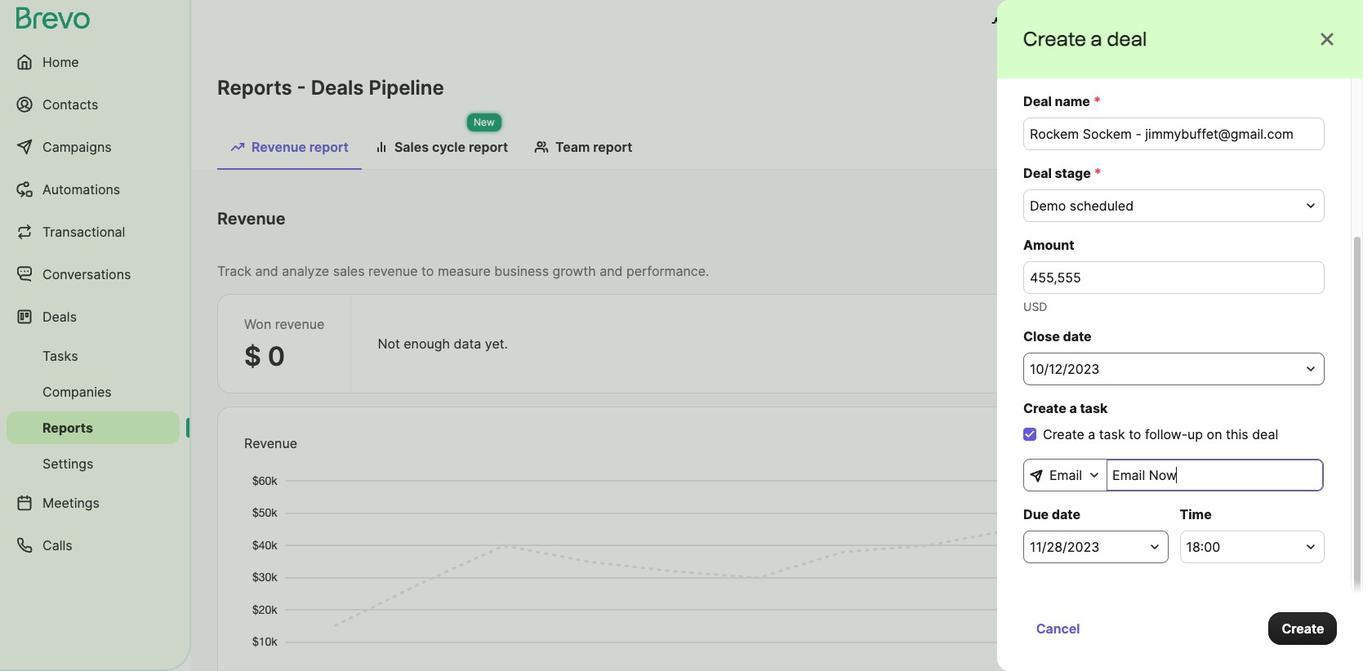Task type: locate. For each thing, give the bounding box(es) containing it.
1 vertical spatial *
[[1095, 165, 1102, 181]]

plan
[[1082, 15, 1109, 31]]

home
[[42, 54, 79, 70]]

1 vertical spatial reports
[[42, 420, 93, 436]]

home link
[[7, 42, 180, 82]]

1 vertical spatial enough
[[1093, 442, 1139, 458]]

- for deals
[[297, 76, 306, 100]]

to left follow-
[[1129, 426, 1142, 443]]

1 deal from the top
[[1024, 93, 1052, 109]]

revenue for date range
[[217, 209, 286, 229]]

conversations link
[[7, 255, 180, 294]]

report down reports - deals pipeline at the top left of the page
[[310, 139, 349, 155]]

yet.
[[485, 336, 508, 352], [1174, 442, 1197, 458]]

date up 10/12/2023
[[1063, 328, 1092, 345]]

reports
[[217, 76, 292, 100], [42, 420, 93, 436]]

not enough data yet. up the email
[[1067, 442, 1197, 458]]

- up revenue report
[[297, 76, 306, 100]]

task down create a task on the bottom right of the page
[[1099, 426, 1126, 443]]

deals link
[[7, 297, 180, 337]]

0 horizontal spatial data
[[454, 336, 481, 352]]

a for create a task
[[1070, 400, 1077, 417]]

create button
[[1269, 613, 1337, 645]]

calls
[[42, 538, 72, 554]]

not
[[378, 336, 400, 352], [1067, 442, 1089, 458]]

None text field
[[1024, 118, 1325, 150], [1024, 261, 1325, 294], [1024, 118, 1325, 150], [1024, 261, 1325, 294]]

reports up settings in the bottom left of the page
[[42, 420, 93, 436]]

* for deal stage *
[[1095, 165, 1102, 181]]

companies link
[[7, 376, 180, 409]]

create a task
[[1024, 400, 1108, 417]]

enough
[[404, 336, 450, 352], [1093, 442, 1139, 458]]

data
[[454, 336, 481, 352], [1143, 442, 1170, 458]]

0 vertical spatial date
[[1063, 328, 1092, 345]]

deal stage *
[[1024, 165, 1102, 181]]

0 vertical spatial data
[[454, 336, 481, 352]]

tab list containing revenue report
[[217, 131, 1337, 170]]

2 vertical spatial revenue
[[244, 435, 297, 452]]

track and analyze sales revenue to measure business growth and performance.
[[217, 263, 710, 279]]

yet. down business
[[485, 336, 508, 352]]

0 vertical spatial deal
[[1024, 93, 1052, 109]]

sales cycle report link
[[362, 131, 521, 168]]

2 horizontal spatial and
[[1055, 15, 1078, 31]]

1 horizontal spatial -
[[1160, 217, 1166, 234]]

reports for reports - deals pipeline
[[217, 76, 292, 100]]

1 vertical spatial to
[[1129, 426, 1142, 443]]

to
[[422, 263, 434, 279], [1129, 426, 1142, 443]]

0 vertical spatial *
[[1094, 93, 1101, 109]]

1 horizontal spatial report
[[469, 139, 508, 155]]

1 vertical spatial not
[[1067, 442, 1089, 458]]

none text field inside create a deal dialog
[[1107, 459, 1324, 492]]

0 vertical spatial deals
[[311, 76, 364, 100]]

create for create a task to follow-up on this deal
[[1043, 426, 1085, 443]]

and right track
[[255, 263, 278, 279]]

enough down track and analyze sales revenue to measure business growth and performance.
[[404, 336, 450, 352]]

revenue
[[252, 139, 306, 155], [217, 209, 286, 229], [244, 435, 297, 452]]

0 vertical spatial revenue
[[368, 263, 418, 279]]

cancel button
[[1024, 613, 1094, 645]]

reports - deals pipeline
[[217, 76, 444, 100]]

and left 'plan'
[[1055, 15, 1078, 31]]

deal
[[1107, 27, 1148, 51], [1253, 426, 1279, 443], [1270, 442, 1297, 458]]

0 vertical spatial yet.
[[485, 336, 508, 352]]

* right 'name'
[[1094, 93, 1101, 109]]

date right due
[[1052, 507, 1081, 523]]

performance.
[[627, 263, 710, 279]]

conversations
[[42, 266, 131, 283]]

report
[[310, 139, 349, 155], [469, 139, 508, 155], [593, 139, 633, 155]]

revenue right sales
[[368, 263, 418, 279]]

deal inside create deal "button"
[[1270, 442, 1297, 458]]

usage and plan
[[1011, 15, 1109, 31]]

data left up
[[1143, 442, 1170, 458]]

and inside button
[[1055, 15, 1078, 31]]

0 vertical spatial -
[[297, 76, 306, 100]]

deals
[[311, 76, 364, 100], [42, 309, 77, 325]]

revenue up the 0
[[275, 316, 325, 333]]

scheduled
[[1070, 198, 1134, 214]]

and right growth
[[600, 263, 623, 279]]

10/12/2023 button
[[1024, 353, 1325, 386]]

yet. left on
[[1174, 442, 1197, 458]]

time
[[1180, 507, 1212, 523]]

not enough data yet. down track and analyze sales revenue to measure business growth and performance.
[[378, 336, 508, 352]]

sales cycle report
[[395, 139, 508, 155]]

report right team
[[593, 139, 633, 155]]

date
[[1063, 328, 1092, 345], [1052, 507, 1081, 523]]

0 horizontal spatial deals
[[42, 309, 77, 325]]

0 vertical spatial not enough data yet.
[[378, 336, 508, 352]]

1 horizontal spatial not
[[1067, 442, 1089, 458]]

1 vertical spatial deals
[[42, 309, 77, 325]]

demo
[[1030, 198, 1066, 214]]

demo scheduled button
[[1024, 190, 1325, 222]]

deal left 'name'
[[1024, 93, 1052, 109]]

transactional
[[42, 224, 125, 240]]

0 vertical spatial reports
[[217, 76, 292, 100]]

0 vertical spatial revenue
[[252, 139, 306, 155]]

and for track
[[255, 263, 278, 279]]

1 vertical spatial date
[[1052, 507, 1081, 523]]

-
[[297, 76, 306, 100], [1160, 217, 1166, 234]]

deal name *
[[1024, 93, 1101, 109]]

tab list
[[217, 131, 1337, 170]]

task down 10/12/2023
[[1080, 400, 1108, 417]]

enough left follow-
[[1093, 442, 1139, 458]]

* right stage
[[1095, 165, 1102, 181]]

1 horizontal spatial to
[[1129, 426, 1142, 443]]

1 horizontal spatial data
[[1143, 442, 1170, 458]]

revenue
[[368, 263, 418, 279], [275, 316, 325, 333]]

a for create a deal
[[1091, 27, 1103, 51]]

and
[[1055, 15, 1078, 31], [255, 263, 278, 279], [600, 263, 623, 279]]

date for close date
[[1063, 328, 1092, 345]]

1 horizontal spatial deals
[[311, 76, 364, 100]]

reports up revenue report link
[[217, 76, 292, 100]]

demo scheduled
[[1030, 198, 1134, 214]]

- right "12/19/2022"
[[1160, 217, 1166, 234]]

a
[[1091, 27, 1103, 51], [1070, 400, 1077, 417], [1088, 426, 1096, 443]]

deal
[[1024, 93, 1052, 109], [1024, 165, 1052, 181]]

measure
[[438, 263, 491, 279]]

0 vertical spatial task
[[1080, 400, 1108, 417]]

create
[[1024, 27, 1087, 51], [1024, 400, 1067, 417], [1043, 426, 1085, 443], [1224, 442, 1266, 458], [1282, 621, 1324, 637]]

report right cycle
[[469, 139, 508, 155]]

1 horizontal spatial yet.
[[1174, 442, 1197, 458]]

None text field
[[1107, 459, 1324, 492]]

1 vertical spatial a
[[1070, 400, 1077, 417]]

0 horizontal spatial reports
[[42, 420, 93, 436]]

pipeline
[[369, 76, 444, 100]]

task for create a task to follow-up on this deal
[[1099, 426, 1126, 443]]

12/19/2022 - 01/06/2023
[[1089, 217, 1240, 234]]

companies
[[42, 384, 112, 400]]

data down the measure
[[454, 336, 481, 352]]

amount
[[1024, 237, 1075, 253]]

1 horizontal spatial revenue
[[368, 263, 418, 279]]

0 horizontal spatial report
[[310, 139, 349, 155]]

range
[[1034, 217, 1069, 234]]

to inside create a deal dialog
[[1129, 426, 1142, 443]]

0 horizontal spatial and
[[255, 263, 278, 279]]

1 vertical spatial task
[[1099, 426, 1126, 443]]

1 horizontal spatial enough
[[1093, 442, 1139, 458]]

create inside "button"
[[1224, 442, 1266, 458]]

track
[[217, 263, 252, 279]]

close date
[[1024, 328, 1092, 345]]

18:00 button
[[1180, 531, 1325, 564]]

to left the measure
[[422, 263, 434, 279]]

1 vertical spatial -
[[1160, 217, 1166, 234]]

deals inside deals link
[[42, 309, 77, 325]]

0 horizontal spatial not
[[378, 336, 400, 352]]

0 horizontal spatial -
[[297, 76, 306, 100]]

*
[[1094, 93, 1101, 109], [1095, 165, 1102, 181]]

not enough data yet.
[[378, 336, 508, 352], [1067, 442, 1197, 458]]

0 vertical spatial not
[[378, 336, 400, 352]]

2 horizontal spatial report
[[593, 139, 633, 155]]

1 vertical spatial deal
[[1024, 165, 1052, 181]]

2 vertical spatial a
[[1088, 426, 1096, 443]]

0 horizontal spatial revenue
[[275, 316, 325, 333]]

name
[[1055, 93, 1091, 109]]

1 vertical spatial revenue
[[275, 316, 325, 333]]

3 report from the left
[[593, 139, 633, 155]]

1 vertical spatial revenue
[[217, 209, 286, 229]]

1 vertical spatial data
[[1143, 442, 1170, 458]]

won
[[244, 316, 271, 333]]

0 horizontal spatial to
[[422, 263, 434, 279]]

2 deal from the top
[[1024, 165, 1052, 181]]

this
[[1226, 426, 1249, 443]]

deals left "pipeline"
[[311, 76, 364, 100]]

deals up tasks
[[42, 309, 77, 325]]

1 report from the left
[[310, 139, 349, 155]]

1 horizontal spatial not enough data yet.
[[1067, 442, 1197, 458]]

0 vertical spatial a
[[1091, 27, 1103, 51]]

team report
[[556, 139, 633, 155]]

campaigns link
[[7, 127, 180, 167]]

0 horizontal spatial enough
[[404, 336, 450, 352]]

deal up demo
[[1024, 165, 1052, 181]]

1 horizontal spatial reports
[[217, 76, 292, 100]]



Task type: describe. For each thing, give the bounding box(es) containing it.
11/28/2023
[[1030, 539, 1100, 556]]

2 report from the left
[[469, 139, 508, 155]]

date for due date
[[1052, 507, 1081, 523]]

revenue report
[[252, 139, 349, 155]]

cancel
[[1037, 621, 1081, 637]]

create for create deal
[[1224, 442, 1266, 458]]

automations
[[42, 181, 120, 198]]

automations link
[[7, 170, 180, 209]]

tasks link
[[7, 340, 180, 373]]

create a deal
[[1024, 27, 1148, 51]]

meetings
[[42, 495, 100, 511]]

18:00
[[1187, 539, 1221, 556]]

10/12/2023
[[1030, 361, 1100, 377]]

transactional link
[[7, 212, 180, 252]]

date range
[[1001, 217, 1069, 234]]

on
[[1207, 426, 1223, 443]]

0 vertical spatial enough
[[404, 336, 450, 352]]

11/28/2023 button
[[1024, 531, 1169, 564]]

a for create a task to follow-up on this deal
[[1088, 426, 1096, 443]]

tasks
[[42, 348, 78, 364]]

up
[[1188, 426, 1204, 443]]

contacts link
[[7, 85, 180, 124]]

report for team report
[[593, 139, 633, 155]]

team
[[556, 139, 590, 155]]

sales
[[333, 263, 365, 279]]

sales
[[395, 139, 429, 155]]

$
[[244, 341, 261, 373]]

create for create a task
[[1024, 400, 1067, 417]]

create inside button
[[1282, 621, 1324, 637]]

create a task to follow-up on this deal
[[1043, 426, 1279, 443]]

create deal button
[[1210, 434, 1310, 467]]

team report link
[[521, 131, 646, 168]]

revenue report link
[[217, 131, 362, 170]]

calls link
[[7, 526, 180, 565]]

usage and plan button
[[979, 7, 1122, 39]]

task for create a task
[[1080, 400, 1108, 417]]

- for 01/06/2023
[[1160, 217, 1166, 234]]

deal for deal name
[[1024, 93, 1052, 109]]

revenue for not enough data yet.
[[244, 435, 297, 452]]

settings link
[[7, 448, 180, 480]]

settings
[[42, 456, 93, 472]]

meetings link
[[7, 484, 180, 523]]

stage
[[1055, 165, 1091, 181]]

deal for deal stage
[[1024, 165, 1052, 181]]

date
[[1001, 217, 1030, 234]]

cycle
[[432, 139, 466, 155]]

and for usage
[[1055, 15, 1078, 31]]

1 horizontal spatial and
[[600, 263, 623, 279]]

due
[[1024, 507, 1049, 523]]

12/19/2022
[[1089, 217, 1159, 234]]

usd
[[1024, 300, 1048, 314]]

0
[[268, 341, 285, 373]]

reports for reports
[[42, 420, 93, 436]]

analyze
[[282, 263, 329, 279]]

usage
[[1011, 15, 1051, 31]]

1 vertical spatial yet.
[[1174, 442, 1197, 458]]

close
[[1024, 328, 1060, 345]]

won revenue $ 0
[[244, 316, 325, 373]]

0 horizontal spatial yet.
[[485, 336, 508, 352]]

0 vertical spatial to
[[422, 263, 434, 279]]

reports link
[[7, 412, 180, 444]]

email
[[1050, 467, 1083, 484]]

email button
[[1024, 459, 1108, 492]]

1 vertical spatial not enough data yet.
[[1067, 442, 1197, 458]]

report for revenue report
[[310, 139, 349, 155]]

campaigns
[[42, 139, 112, 155]]

contacts
[[42, 96, 98, 113]]

follow-
[[1145, 426, 1188, 443]]

due date
[[1024, 507, 1081, 523]]

* for deal name *
[[1094, 93, 1101, 109]]

growth
[[553, 263, 596, 279]]

business
[[495, 263, 549, 279]]

0 horizontal spatial not enough data yet.
[[378, 336, 508, 352]]

01/06/2023
[[1168, 217, 1240, 234]]

create for create a deal
[[1024, 27, 1087, 51]]

revenue inside won revenue $ 0
[[275, 316, 325, 333]]

create a deal dialog
[[998, 0, 1364, 672]]

create deal
[[1224, 442, 1297, 458]]



Task type: vqa. For each thing, say whether or not it's contained in the screenshot.
- corresponding to Deals
yes



